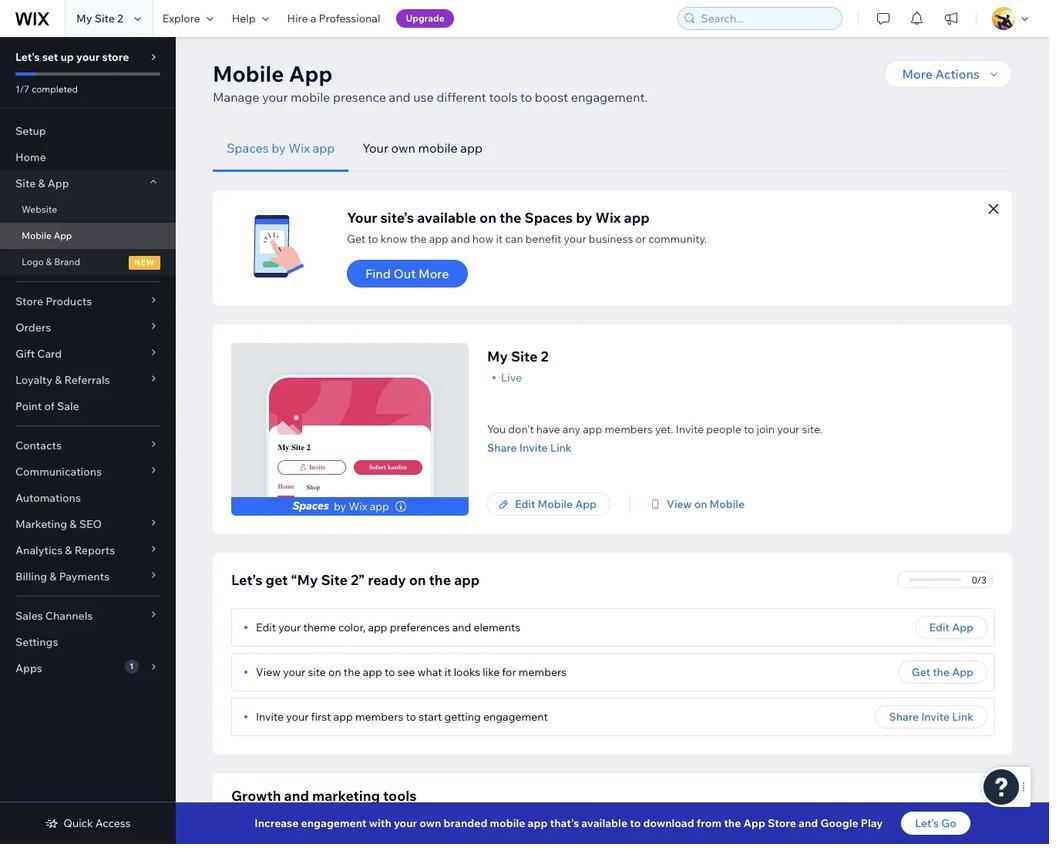 Task type: describe. For each thing, give the bounding box(es) containing it.
app up elements
[[454, 571, 480, 589]]

apps
[[15, 662, 42, 675]]

mobile app link
[[0, 223, 176, 249]]

settings link
[[0, 629, 176, 655]]

site's
[[381, 209, 414, 227]]

app down presence
[[313, 140, 335, 156]]

point
[[15, 399, 42, 413]]

edit for edit app
[[930, 621, 950, 635]]

elements
[[474, 621, 521, 635]]

your left branded
[[394, 817, 417, 830]]

app left that's on the bottom
[[528, 817, 548, 830]]

traffic
[[331, 824, 360, 838]]

your inside sidebar "element"
[[76, 50, 100, 64]]

2 horizontal spatial 2
[[541, 348, 549, 365]]

billing & payments
[[15, 570, 109, 584]]

a
[[311, 12, 316, 25]]

products
[[46, 295, 92, 308]]

edit for edit mobile app
[[515, 497, 535, 511]]

your for own
[[363, 140, 389, 156]]

more inside button
[[419, 266, 449, 281]]

home link
[[0, 144, 176, 170]]

color,
[[338, 621, 366, 635]]

point of sale
[[15, 399, 79, 413]]

ready
[[368, 571, 406, 589]]

any
[[563, 423, 581, 436]]

mobile inside button
[[538, 497, 573, 511]]

getting
[[445, 710, 481, 724]]

loyalty & referrals
[[15, 373, 110, 387]]

set
[[42, 50, 58, 64]]

let's for let's go
[[916, 817, 939, 830]]

1 vertical spatial store
[[768, 817, 796, 830]]

2 vertical spatial 2
[[307, 443, 311, 453]]

know
[[381, 232, 408, 246]]

site left 2" on the bottom
[[321, 571, 348, 589]]

members right for
[[519, 665, 567, 679]]

boost
[[535, 89, 568, 105]]

0 vertical spatial my
[[76, 12, 92, 25]]

2 vertical spatial mobile
[[490, 817, 525, 830]]

theme
[[303, 621, 336, 635]]

from
[[697, 817, 722, 830]]

find out more button
[[347, 260, 468, 288]]

sales
[[15, 609, 43, 623]]

view on mobile button
[[648, 497, 745, 511]]

help
[[232, 12, 256, 25]]

invite inside 'button'
[[922, 710, 950, 724]]

& for marketing
[[70, 517, 77, 531]]

wix inside your site's available on the spaces by wix app get to know the app and how it can benefit your business or community.
[[596, 209, 621, 227]]

business
[[589, 232, 633, 246]]

boost
[[277, 824, 306, 838]]

communications
[[15, 465, 102, 479]]

get inside your site's available on the spaces by wix app get to know the app and how it can benefit your business or community.
[[347, 232, 366, 246]]

view for view on mobile
[[667, 497, 692, 511]]

seo
[[79, 517, 102, 531]]

"my
[[291, 571, 318, 589]]

members right engage
[[448, 824, 496, 838]]

mobile inside mobile app manage your mobile presence and use different tools to boost engagement.
[[291, 89, 330, 105]]

mobile inside button
[[418, 140, 458, 156]]

link inside you don't have any app members yet. invite people to join your site. share invite link
[[550, 441, 572, 455]]

0 vertical spatial engagement
[[483, 710, 548, 724]]

app up the brand
[[54, 230, 72, 241]]

to inside your site's available on the spaces by wix app get to know the app and how it can benefit your business or community.
[[368, 232, 378, 246]]

edit your theme color, app preferences and elements
[[256, 621, 521, 635]]

join
[[757, 423, 775, 436]]

0 vertical spatial my site 2
[[76, 12, 123, 25]]

site up store
[[95, 12, 115, 25]]

get the app
[[912, 665, 974, 679]]

1 horizontal spatial share invite link button
[[875, 706, 988, 729]]

increase engagement with your own branded mobile app that's available to download from the app store and google play
[[255, 817, 883, 830]]

upgrade
[[406, 12, 445, 24]]

1/7
[[15, 83, 30, 95]]

invite right 'yet.'
[[676, 423, 704, 436]]

1/7 completed
[[15, 83, 78, 95]]

different
[[437, 89, 486, 105]]

site inside dropdown button
[[15, 177, 36, 190]]

or
[[636, 232, 646, 246]]

view for view your site on the app to see what it looks like for members
[[256, 665, 281, 679]]

people
[[706, 423, 742, 436]]

1 vertical spatial tools
[[383, 787, 417, 805]]

members left start on the bottom of page
[[355, 710, 404, 724]]

app left see
[[363, 665, 382, 679]]

1 vertical spatial my
[[487, 348, 508, 365]]

app down edit app button
[[952, 665, 974, 679]]

1 horizontal spatial available
[[582, 817, 628, 830]]

gift card button
[[0, 341, 176, 367]]

contacts
[[15, 439, 62, 453]]

1 horizontal spatial with
[[425, 824, 446, 838]]

0 horizontal spatial share invite link button
[[487, 441, 823, 455]]

your inside mobile app manage your mobile presence and use different tools to boost engagement.
[[262, 89, 288, 105]]

quick
[[63, 817, 93, 830]]

your left first
[[286, 710, 309, 724]]

share inside 'button'
[[889, 710, 919, 724]]

link inside 'button'
[[952, 710, 974, 724]]

edit app
[[930, 621, 974, 635]]

to inside mobile app manage your mobile presence and use different tools to boost engagement.
[[520, 89, 532, 105]]

let's go button
[[902, 812, 971, 835]]

analytics
[[15, 544, 63, 557]]

completed
[[32, 83, 78, 95]]

0 horizontal spatial with
[[369, 817, 392, 830]]

on inside your site's available on the spaces by wix app get to know the app and how it can benefit your business or community.
[[480, 209, 497, 227]]

that's
[[550, 817, 579, 830]]

find
[[365, 266, 391, 281]]

mobile app manage your mobile presence and use different tools to boost engagement.
[[213, 60, 648, 105]]

professional
[[319, 12, 380, 25]]

engage
[[384, 824, 422, 838]]

app down different
[[461, 140, 483, 156]]

sales channels
[[15, 609, 93, 623]]

Search... field
[[697, 8, 837, 29]]

spaces by wix app
[[227, 140, 335, 156]]

channels
[[45, 609, 93, 623]]

engage with members
[[384, 824, 496, 838]]

brand
[[54, 256, 80, 268]]

point of sale link
[[0, 393, 176, 419]]

wix inside button
[[289, 140, 310, 156]]

all
[[241, 824, 253, 838]]

& for site
[[38, 177, 45, 190]]

of
[[44, 399, 55, 413]]

0 horizontal spatial engagement
[[301, 817, 367, 830]]

to inside you don't have any app members yet. invite people to join your site. share invite link
[[744, 423, 754, 436]]

you
[[487, 423, 506, 436]]

sofort
[[369, 464, 386, 471]]

billing & payments button
[[0, 564, 176, 590]]

billing
[[15, 570, 47, 584]]

site up home shop
[[292, 443, 305, 453]]

store inside popup button
[[15, 295, 43, 308]]

what
[[418, 665, 442, 679]]

share invite link
[[889, 710, 974, 724]]

marketing & seo button
[[0, 511, 176, 537]]

your left site
[[283, 665, 306, 679]]

marketing
[[312, 787, 380, 805]]

tools inside mobile app manage your mobile presence and use different tools to boost engagement.
[[489, 89, 518, 105]]

let's for let's get "my site 2" ready on the app
[[231, 571, 263, 589]]

edit app button
[[916, 616, 988, 639]]

quick access
[[63, 817, 131, 830]]

live
[[501, 371, 522, 385]]

spaces inside your site's available on the spaces by wix app get to know the app and how it can benefit your business or community.
[[525, 209, 573, 227]]

invite up shop
[[309, 464, 326, 471]]



Task type: locate. For each thing, give the bounding box(es) containing it.
& right billing
[[50, 570, 57, 584]]

edit
[[515, 497, 535, 511], [256, 621, 276, 635], [930, 621, 950, 635]]

with right 'traffic'
[[369, 817, 392, 830]]

1 horizontal spatial edit
[[515, 497, 535, 511]]

1 vertical spatial 2
[[541, 348, 549, 365]]

share inside you don't have any app members yet. invite people to join your site. share invite link
[[487, 441, 517, 455]]

app down any
[[575, 497, 597, 511]]

website link
[[0, 197, 176, 223]]

edit up get the app
[[930, 621, 950, 635]]

engagement
[[483, 710, 548, 724], [301, 817, 367, 830]]

let's inside button
[[916, 817, 939, 830]]

& for billing
[[50, 570, 57, 584]]

your right the up
[[76, 50, 100, 64]]

play
[[861, 817, 883, 830]]

to left start on the bottom of page
[[406, 710, 416, 724]]

home for home
[[15, 150, 46, 164]]

& for analytics
[[65, 544, 72, 557]]

the right site
[[344, 665, 360, 679]]

engagement.
[[571, 89, 648, 105]]

2 horizontal spatial my site 2
[[487, 348, 549, 365]]

let's get "my site 2" ready on the app
[[231, 571, 480, 589]]

kaufen
[[388, 464, 407, 471]]

1 vertical spatial engagement
[[301, 817, 367, 830]]

0 horizontal spatial available
[[417, 209, 477, 227]]

sales channels button
[[0, 603, 176, 629]]

my site 2
[[76, 12, 123, 25], [487, 348, 549, 365], [278, 443, 311, 453]]

invite down don't
[[520, 441, 548, 455]]

the right know
[[410, 232, 427, 246]]

available inside your site's available on the spaces by wix app get to know the app and how it can benefit your business or community.
[[417, 209, 477, 227]]

1 vertical spatial more
[[419, 266, 449, 281]]

upgrade button
[[397, 9, 454, 28]]

download
[[643, 817, 694, 830]]

your own mobile app button
[[349, 125, 497, 172]]

app right first
[[334, 710, 353, 724]]

& for logo
[[46, 256, 52, 268]]

site.
[[802, 423, 823, 436]]

app down sofort
[[370, 500, 389, 514]]

1 horizontal spatial home
[[278, 483, 294, 490]]

your inside you don't have any app members yet. invite people to join your site. share invite link
[[777, 423, 800, 436]]

to left boost
[[520, 89, 532, 105]]

invite your first app members to start getting engagement
[[256, 710, 548, 724]]

0 horizontal spatial edit
[[256, 621, 276, 635]]

your inside your site's available on the spaces by wix app get to know the app and how it can benefit your business or community.
[[347, 209, 377, 227]]

0 horizontal spatial 2
[[117, 12, 123, 25]]

1 horizontal spatial spaces
[[525, 209, 573, 227]]

2
[[117, 12, 123, 25], [541, 348, 549, 365], [307, 443, 311, 453]]

to left "download"
[[630, 817, 641, 830]]

edit down get
[[256, 621, 276, 635]]

0 vertical spatial own
[[391, 140, 415, 156]]

your right manage
[[262, 89, 288, 105]]

yet.
[[655, 423, 674, 436]]

with right engage
[[425, 824, 446, 838]]

2 horizontal spatial mobile
[[490, 817, 525, 830]]

boost app traffic
[[277, 824, 360, 838]]

site & app
[[15, 177, 69, 190]]

access
[[95, 817, 131, 830]]

2 horizontal spatial by
[[576, 209, 593, 227]]

app up the website
[[48, 177, 69, 190]]

your down presence
[[363, 140, 389, 156]]

1 horizontal spatial it
[[496, 232, 503, 246]]

1 vertical spatial own
[[420, 817, 441, 830]]

1 horizontal spatial share
[[889, 710, 919, 724]]

1 horizontal spatial by
[[334, 500, 346, 514]]

1 vertical spatial by
[[576, 209, 593, 227]]

share
[[487, 441, 517, 455], [889, 710, 919, 724]]

store products
[[15, 295, 92, 308]]

2 vertical spatial my
[[278, 443, 290, 453]]

home left shop
[[278, 483, 294, 490]]

setup
[[15, 124, 46, 138]]

my up let's set up your store
[[76, 12, 92, 25]]

the up can
[[500, 209, 522, 227]]

available right that's on the bottom
[[582, 817, 628, 830]]

my site 2 up home shop
[[278, 443, 311, 453]]

growth
[[231, 787, 281, 805]]

2 vertical spatial by
[[334, 500, 346, 514]]

your right join
[[777, 423, 800, 436]]

mobile down have
[[538, 497, 573, 511]]

1 vertical spatial available
[[582, 817, 628, 830]]

the right from
[[724, 817, 741, 830]]

the up preferences
[[429, 571, 451, 589]]

app up get the app
[[952, 621, 974, 635]]

manage
[[213, 89, 259, 105]]

app inside mobile app manage your mobile presence and use different tools to boost engagement.
[[289, 60, 333, 87]]

your right benefit at the top right
[[564, 232, 587, 246]]

engagement down the growth and marketing tools
[[301, 817, 367, 830]]

view left site
[[256, 665, 281, 679]]

0 vertical spatial let's
[[231, 571, 263, 589]]

0 horizontal spatial store
[[15, 295, 43, 308]]

and left use in the top of the page
[[389, 89, 411, 105]]

my up home shop
[[278, 443, 290, 453]]

payments
[[59, 570, 109, 584]]

to left join
[[744, 423, 754, 436]]

tools right different
[[489, 89, 518, 105]]

1 horizontal spatial my
[[278, 443, 290, 453]]

site up live
[[511, 348, 538, 365]]

mobile left presence
[[291, 89, 330, 105]]

settings
[[15, 635, 58, 649]]

invite down get the app button
[[922, 710, 950, 724]]

0 vertical spatial link
[[550, 441, 572, 455]]

let's left 'go'
[[916, 817, 939, 830]]

spaces inside button
[[227, 140, 269, 156]]

edit inside button
[[930, 621, 950, 635]]

1 horizontal spatial let's
[[916, 817, 939, 830]]

loyalty
[[15, 373, 52, 387]]

0 vertical spatial your
[[363, 140, 389, 156]]

home inside home shop
[[278, 483, 294, 490]]

store
[[102, 50, 129, 64]]

0 horizontal spatial get
[[347, 232, 366, 246]]

1 vertical spatial spaces
[[525, 209, 573, 227]]

2 horizontal spatial wix
[[596, 209, 621, 227]]

mobile down people
[[710, 497, 745, 511]]

store up orders
[[15, 295, 43, 308]]

1 horizontal spatial engagement
[[483, 710, 548, 724]]

0 vertical spatial store
[[15, 295, 43, 308]]

orders button
[[0, 315, 176, 341]]

0 vertical spatial view
[[667, 497, 692, 511]]

let's
[[15, 50, 40, 64]]

0 vertical spatial share
[[487, 441, 517, 455]]

0 horizontal spatial more
[[419, 266, 449, 281]]

sidebar element
[[0, 37, 176, 844]]

setup link
[[0, 118, 176, 144]]

0 horizontal spatial own
[[391, 140, 415, 156]]

link down get the app button
[[952, 710, 974, 724]]

mobile down use in the top of the page
[[418, 140, 458, 156]]

0 horizontal spatial wix
[[289, 140, 310, 156]]

it right what at left
[[445, 665, 451, 679]]

0 horizontal spatial link
[[550, 441, 572, 455]]

2 vertical spatial my site 2
[[278, 443, 311, 453]]

go
[[942, 817, 957, 830]]

get
[[266, 571, 288, 589]]

mobile up manage
[[213, 60, 284, 87]]

1 horizontal spatial tools
[[489, 89, 518, 105]]

orders
[[15, 321, 51, 335]]

app
[[289, 60, 333, 87], [48, 177, 69, 190], [54, 230, 72, 241], [575, 497, 597, 511], [952, 621, 974, 635], [952, 665, 974, 679], [744, 817, 766, 830]]

more actions
[[903, 66, 980, 82]]

have
[[537, 423, 560, 436]]

edit for edit your theme color, app preferences and elements
[[256, 621, 276, 635]]

to left know
[[368, 232, 378, 246]]

0 horizontal spatial view
[[256, 665, 281, 679]]

1 vertical spatial your
[[347, 209, 377, 227]]

share down get the app button
[[889, 710, 919, 724]]

like
[[483, 665, 500, 679]]

0 horizontal spatial it
[[445, 665, 451, 679]]

site up the website
[[15, 177, 36, 190]]

and inside mobile app manage your mobile presence and use different tools to boost engagement.
[[389, 89, 411, 105]]

your for site's
[[347, 209, 377, 227]]

tab list containing spaces by wix app
[[213, 125, 1012, 172]]

1 horizontal spatial view
[[667, 497, 692, 511]]

your
[[363, 140, 389, 156], [347, 209, 377, 227]]

your site's available on the spaces by wix app get to know the app and how it can benefit your business or community.
[[347, 209, 707, 246]]

home inside sidebar "element"
[[15, 150, 46, 164]]

& left seo
[[70, 517, 77, 531]]

edit down don't
[[515, 497, 535, 511]]

mobile down the website
[[22, 230, 52, 241]]

& left 'reports'
[[65, 544, 72, 557]]

0 horizontal spatial let's
[[231, 571, 263, 589]]

the inside button
[[933, 665, 950, 679]]

card
[[37, 347, 62, 361]]

2 up have
[[541, 348, 549, 365]]

app down a
[[289, 60, 333, 87]]

0 horizontal spatial home
[[15, 150, 46, 164]]

wix
[[289, 140, 310, 156], [596, 209, 621, 227], [349, 500, 367, 514]]

analytics & reports
[[15, 544, 115, 557]]

2"
[[351, 571, 365, 589]]

available up how
[[417, 209, 477, 227]]

1 vertical spatial share
[[889, 710, 919, 724]]

by inside your site's available on the spaces by wix app get to know the app and how it can benefit your business or community.
[[576, 209, 593, 227]]

0 vertical spatial by
[[272, 140, 286, 156]]

my site 2 up store
[[76, 12, 123, 25]]

and inside your site's available on the spaces by wix app get to know the app and how it can benefit your business or community.
[[451, 232, 470, 246]]

it
[[496, 232, 503, 246], [445, 665, 451, 679]]

1 vertical spatial wix
[[596, 209, 621, 227]]

1 vertical spatial view
[[256, 665, 281, 679]]

get
[[347, 232, 366, 246], [912, 665, 931, 679]]

tools up engage
[[383, 787, 417, 805]]

mobile
[[213, 60, 284, 87], [22, 230, 52, 241], [538, 497, 573, 511], [710, 497, 745, 511]]

and left how
[[451, 232, 470, 246]]

to left see
[[385, 665, 395, 679]]

0 horizontal spatial my site 2
[[76, 12, 123, 25]]

communications button
[[0, 459, 176, 485]]

0 vertical spatial it
[[496, 232, 503, 246]]

branded
[[444, 817, 488, 830]]

hire a professional
[[287, 12, 380, 25]]

it inside your site's available on the spaces by wix app get to know the app and how it can benefit your business or community.
[[496, 232, 503, 246]]

0 horizontal spatial my
[[76, 12, 92, 25]]

app inside button
[[952, 621, 974, 635]]

mobile
[[291, 89, 330, 105], [418, 140, 458, 156], [490, 817, 525, 830]]

and up increase
[[284, 787, 309, 805]]

don't
[[508, 423, 534, 436]]

members left 'yet.'
[[605, 423, 653, 436]]

explore
[[163, 12, 200, 25]]

for
[[502, 665, 516, 679]]

1 horizontal spatial more
[[903, 66, 933, 82]]

1 vertical spatial link
[[952, 710, 974, 724]]

1 horizontal spatial store
[[768, 817, 796, 830]]

0 vertical spatial home
[[15, 150, 46, 164]]

up
[[61, 50, 74, 64]]

share invite link button down get the app button
[[875, 706, 988, 729]]

store left google
[[768, 817, 796, 830]]

0 vertical spatial share invite link button
[[487, 441, 823, 455]]

your inside your site's available on the spaces by wix app get to know the app and how it can benefit your business or community.
[[564, 232, 587, 246]]

logo
[[22, 256, 44, 268]]

by
[[272, 140, 286, 156], [576, 209, 593, 227], [334, 500, 346, 514]]

get up share invite link
[[912, 665, 931, 679]]

more inside popup button
[[903, 66, 933, 82]]

marketing & seo
[[15, 517, 102, 531]]

referrals
[[64, 373, 110, 387]]

1 vertical spatial home
[[278, 483, 294, 490]]

to
[[520, 89, 532, 105], [368, 232, 378, 246], [744, 423, 754, 436], [385, 665, 395, 679], [406, 710, 416, 724], [630, 817, 641, 830]]

app right any
[[583, 423, 602, 436]]

2 up shop
[[307, 443, 311, 453]]

1 vertical spatial get
[[912, 665, 931, 679]]

invite left first
[[256, 710, 284, 724]]

1 horizontal spatial link
[[952, 710, 974, 724]]

spaces down manage
[[227, 140, 269, 156]]

2 horizontal spatial my
[[487, 348, 508, 365]]

1 vertical spatial it
[[445, 665, 451, 679]]

home down setup
[[15, 150, 46, 164]]

1 horizontal spatial own
[[420, 817, 441, 830]]

your inside button
[[363, 140, 389, 156]]

and left google
[[799, 817, 818, 830]]

view down you don't have any app members yet. invite people to join your site. share invite link
[[667, 497, 692, 511]]

0 horizontal spatial mobile
[[291, 89, 330, 105]]

get left know
[[347, 232, 366, 246]]

invite
[[676, 423, 704, 436], [520, 441, 548, 455], [309, 464, 326, 471], [256, 710, 284, 724], [922, 710, 950, 724]]

0 vertical spatial 2
[[117, 12, 123, 25]]

mobile right branded
[[490, 817, 525, 830]]

spaces
[[227, 140, 269, 156], [525, 209, 573, 227]]

more actions button
[[884, 60, 1012, 88]]

it left can
[[496, 232, 503, 246]]

start
[[419, 710, 442, 724]]

0 vertical spatial available
[[417, 209, 477, 227]]

0 vertical spatial tools
[[489, 89, 518, 105]]

own inside button
[[391, 140, 415, 156]]

get inside get the app button
[[912, 665, 931, 679]]

my
[[76, 12, 92, 25], [487, 348, 508, 365], [278, 443, 290, 453]]

1 horizontal spatial 2
[[307, 443, 311, 453]]

0 vertical spatial wix
[[289, 140, 310, 156]]

1 vertical spatial my site 2
[[487, 348, 549, 365]]

more right the out
[[419, 266, 449, 281]]

1 horizontal spatial my site 2
[[278, 443, 311, 453]]

2 up store
[[117, 12, 123, 25]]

0 vertical spatial more
[[903, 66, 933, 82]]

tab list
[[213, 125, 1012, 172]]

2 horizontal spatial edit
[[930, 621, 950, 635]]

own left branded
[[420, 817, 441, 830]]

0 vertical spatial mobile
[[291, 89, 330, 105]]

app left how
[[429, 232, 449, 246]]

home
[[15, 150, 46, 164], [278, 483, 294, 490]]

app up or
[[624, 209, 650, 227]]

by inside button
[[272, 140, 286, 156]]

0 vertical spatial spaces
[[227, 140, 269, 156]]

1 horizontal spatial wix
[[349, 500, 367, 514]]

your left theme
[[278, 621, 301, 635]]

mobile inside mobile app manage your mobile presence and use different tools to boost engagement.
[[213, 60, 284, 87]]

members inside you don't have any app members yet. invite people to join your site. share invite link
[[605, 423, 653, 436]]

community.
[[649, 232, 707, 246]]

app right boost
[[309, 824, 328, 838]]

home for home shop
[[278, 483, 294, 490]]

app inside you don't have any app members yet. invite people to join your site. share invite link
[[583, 423, 602, 436]]

view your site on the app to see what it looks like for members
[[256, 665, 567, 679]]

0 horizontal spatial spaces
[[227, 140, 269, 156]]

1 vertical spatial mobile
[[418, 140, 458, 156]]

app right from
[[744, 817, 766, 830]]

spaces up benefit at the top right
[[525, 209, 573, 227]]

1 vertical spatial let's
[[916, 817, 939, 830]]

0 vertical spatial get
[[347, 232, 366, 246]]

mobile inside sidebar "element"
[[22, 230, 52, 241]]

app inside dropdown button
[[48, 177, 69, 190]]

see
[[397, 665, 415, 679]]

0 horizontal spatial share
[[487, 441, 517, 455]]

home shop
[[278, 483, 320, 491]]

sofort kaufen
[[369, 464, 407, 471]]

1 horizontal spatial get
[[912, 665, 931, 679]]

& for loyalty
[[55, 373, 62, 387]]

marketing
[[15, 517, 67, 531]]

1 vertical spatial share invite link button
[[875, 706, 988, 729]]

your left site's
[[347, 209, 377, 227]]

and left elements
[[452, 621, 471, 635]]

0 horizontal spatial by
[[272, 140, 286, 156]]

0 horizontal spatial tools
[[383, 787, 417, 805]]

find out more
[[365, 266, 449, 281]]

app right the color,
[[368, 621, 388, 635]]

use
[[413, 89, 434, 105]]

app
[[313, 140, 335, 156], [461, 140, 483, 156], [624, 209, 650, 227], [429, 232, 449, 246], [583, 423, 602, 436], [370, 500, 389, 514], [454, 571, 480, 589], [368, 621, 388, 635], [363, 665, 382, 679], [334, 710, 353, 724], [528, 817, 548, 830], [309, 824, 328, 838]]

edit inside button
[[515, 497, 535, 511]]



Task type: vqa. For each thing, say whether or not it's contained in the screenshot.
first team from the right
no



